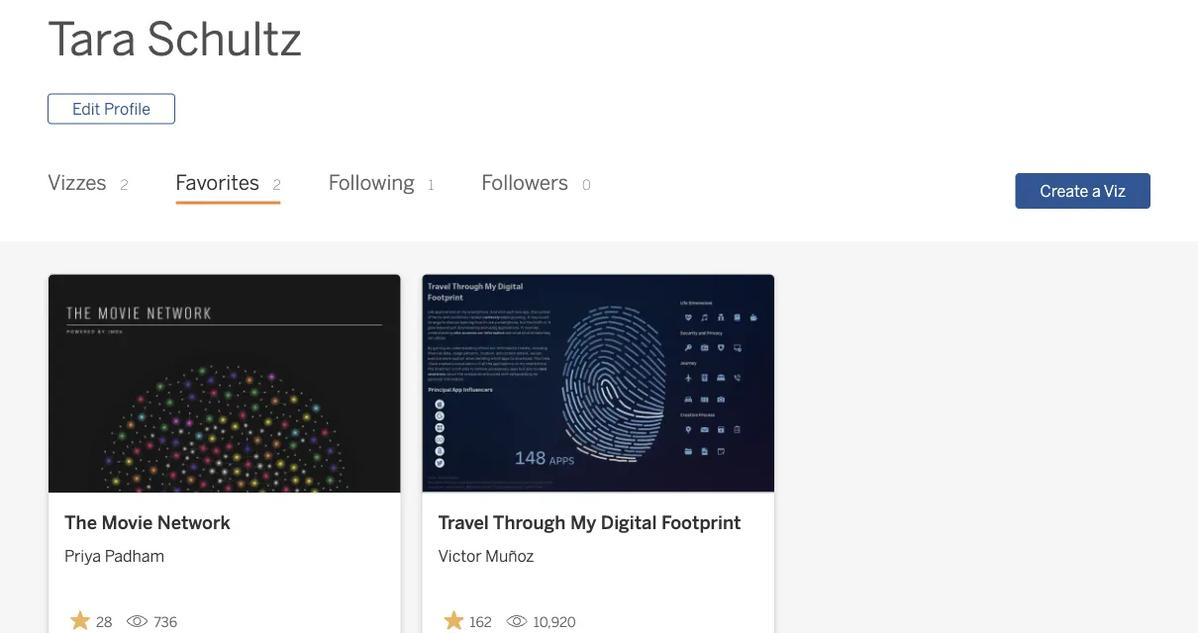 Task type: vqa. For each thing, say whether or not it's contained in the screenshot.
THE I
no



Task type: locate. For each thing, give the bounding box(es) containing it.
1 remove favorite button from the left
[[64, 605, 118, 634]]

remove favorite button down "victor"
[[438, 605, 498, 634]]

remove favorite button containing 162
[[438, 605, 498, 634]]

tara
[[48, 12, 136, 66]]

schultz
[[146, 12, 302, 66]]

0
[[582, 177, 591, 193]]

2 workbook thumbnail image from the left
[[423, 275, 775, 493]]

1 horizontal spatial 2
[[273, 177, 281, 193]]

workbook thumbnail image
[[49, 275, 401, 493], [423, 275, 775, 493]]

workbook thumbnail image for network
[[49, 275, 401, 493]]

movie
[[102, 513, 153, 534]]

create a viz
[[1041, 182, 1126, 201]]

footprint
[[662, 513, 741, 534]]

2 right favorites
[[273, 177, 281, 193]]

2 right vizzes
[[120, 177, 128, 193]]

digital
[[601, 513, 657, 534]]

remove favorite button containing 28
[[64, 605, 118, 634]]

162
[[470, 615, 492, 631]]

the movie network link
[[64, 510, 385, 537]]

priya
[[64, 548, 101, 567]]

10,920 views element
[[498, 607, 584, 634]]

edit profile button
[[48, 94, 175, 124]]

victor muñoz link
[[438, 537, 759, 569]]

create
[[1041, 182, 1089, 201]]

Remove Favorite button
[[64, 605, 118, 634], [438, 605, 498, 634]]

1 workbook thumbnail image from the left
[[49, 275, 401, 493]]

priya padham
[[64, 548, 165, 567]]

0 horizontal spatial workbook thumbnail image
[[49, 275, 401, 493]]

0 horizontal spatial remove favorite button
[[64, 605, 118, 634]]

travel
[[438, 513, 489, 534]]

remove favorite button down priya
[[64, 605, 118, 634]]

network
[[157, 513, 231, 534]]

2
[[120, 177, 128, 193], [273, 177, 281, 193]]

muñoz
[[485, 548, 534, 567]]

favorites
[[176, 171, 260, 195]]

2 2 from the left
[[273, 177, 281, 193]]

my
[[570, 513, 597, 534]]

0 horizontal spatial 2
[[120, 177, 128, 193]]

padham
[[105, 548, 165, 567]]

workbook thumbnail image for my
[[423, 275, 775, 493]]

through
[[493, 513, 566, 534]]

1
[[429, 177, 434, 193]]

1 2 from the left
[[120, 177, 128, 193]]

736 views element
[[118, 607, 185, 634]]

1 horizontal spatial remove favorite button
[[438, 605, 498, 634]]

1 horizontal spatial workbook thumbnail image
[[423, 275, 775, 493]]

victor
[[438, 548, 482, 567]]

2 remove favorite button from the left
[[438, 605, 498, 634]]



Task type: describe. For each thing, give the bounding box(es) containing it.
2 for favorites
[[273, 177, 281, 193]]

10,920
[[534, 615, 576, 631]]

priya padham link
[[64, 537, 385, 569]]

edit
[[72, 100, 100, 119]]

736
[[154, 615, 177, 631]]

following
[[329, 171, 415, 195]]

the
[[64, 513, 97, 534]]

28
[[96, 615, 112, 631]]

victor muñoz
[[438, 548, 534, 567]]

followers
[[482, 171, 569, 195]]

profile
[[104, 100, 150, 119]]

travel through my digital footprint link
[[438, 510, 759, 537]]

edit profile
[[72, 100, 150, 119]]

travel through my digital footprint
[[438, 513, 741, 534]]

a
[[1093, 182, 1101, 201]]

vizzes
[[48, 171, 107, 195]]

remove favorite button for the
[[64, 605, 118, 634]]

2 for vizzes
[[120, 177, 128, 193]]

viz
[[1104, 182, 1126, 201]]

remove favorite button for travel
[[438, 605, 498, 634]]

create a viz button
[[1016, 173, 1151, 209]]

tara schultz
[[48, 12, 302, 66]]

the movie network
[[64, 513, 231, 534]]



